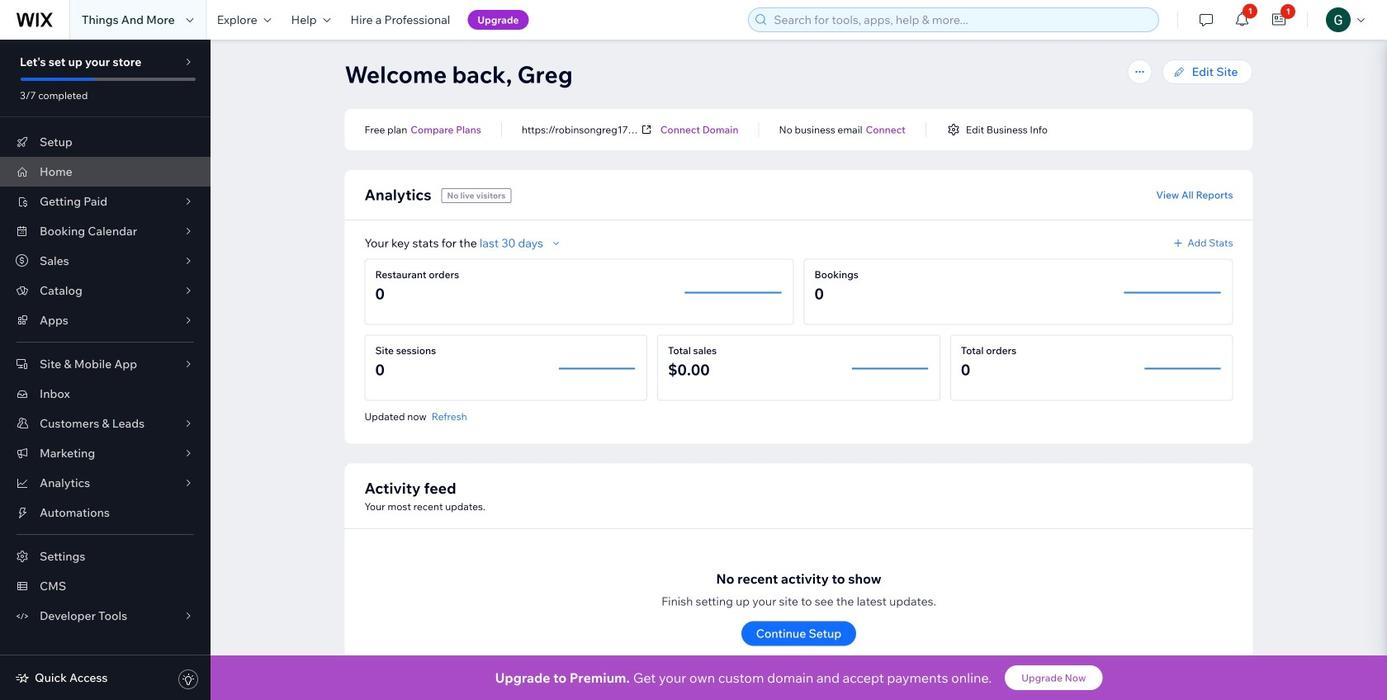 Task type: locate. For each thing, give the bounding box(es) containing it.
sidebar element
[[0, 40, 211, 700]]

Search for tools, apps, help & more... field
[[769, 8, 1154, 31]]



Task type: vqa. For each thing, say whether or not it's contained in the screenshot.
Free Shipping
no



